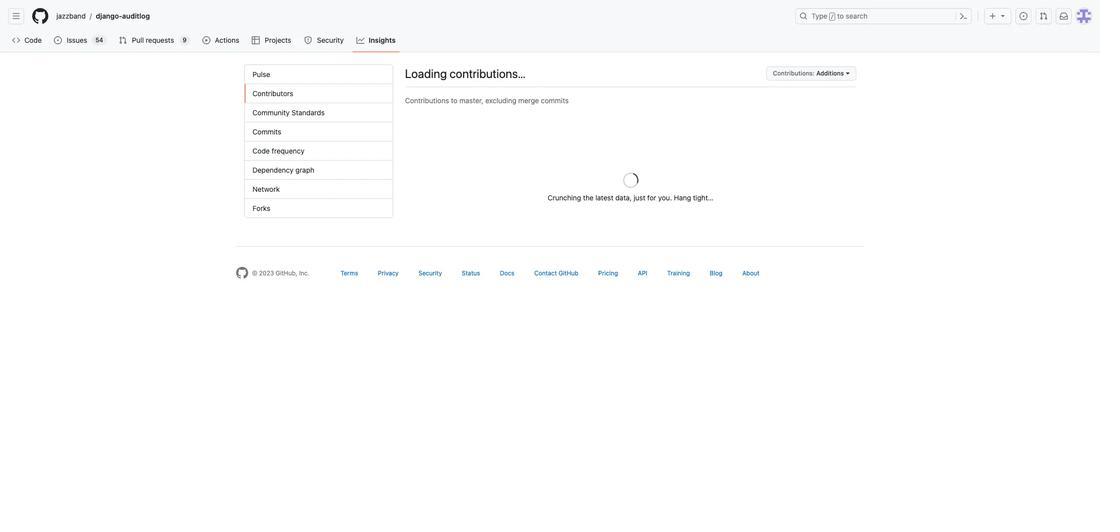 Task type: locate. For each thing, give the bounding box(es) containing it.
1 vertical spatial to
[[451, 96, 458, 105]]

homepage image
[[32, 8, 48, 24], [236, 267, 248, 279]]

1 horizontal spatial git pull request image
[[1040, 12, 1048, 20]]

standards
[[292, 108, 325, 117]]

git pull request image
[[1040, 12, 1048, 20], [119, 36, 127, 44]]

crunching the latest data, just for you. hang tight…
[[548, 193, 714, 202]]

additions
[[816, 69, 844, 77]]

frequency
[[272, 147, 304, 155]]

0 horizontal spatial code
[[24, 36, 42, 44]]

pricing link
[[598, 269, 618, 277]]

security left status link
[[419, 269, 442, 277]]

0 vertical spatial security link
[[300, 33, 349, 48]]

you.
[[658, 193, 672, 202]]

docs
[[500, 269, 514, 277]]

code for code frequency
[[253, 147, 270, 155]]

git pull request image for the right issue opened image
[[1040, 12, 1048, 20]]

1 horizontal spatial code
[[253, 147, 270, 155]]

dependency graph
[[253, 166, 314, 174]]

insights element
[[244, 64, 393, 218]]

list
[[52, 8, 790, 24]]

homepage image up code link
[[32, 8, 48, 24]]

status link
[[462, 269, 480, 277]]

status
[[462, 269, 480, 277]]

code link
[[8, 33, 46, 48]]

0 horizontal spatial homepage image
[[32, 8, 48, 24]]

shield image
[[304, 36, 312, 44]]

0 vertical spatial issue opened image
[[1020, 12, 1028, 20]]

1 horizontal spatial security
[[419, 269, 442, 277]]

homepage image left ©
[[236, 267, 248, 279]]

pricing
[[598, 269, 618, 277]]

1 vertical spatial homepage image
[[236, 267, 248, 279]]

graph
[[295, 166, 314, 174]]

0 vertical spatial homepage image
[[32, 8, 48, 24]]

code inside insights element
[[253, 147, 270, 155]]

0 horizontal spatial security link
[[300, 33, 349, 48]]

/ right type
[[831, 13, 834, 20]]

0 horizontal spatial to
[[451, 96, 458, 105]]

list containing jazzband
[[52, 8, 790, 24]]

/ inside type / to search
[[831, 13, 834, 20]]

the
[[583, 193, 594, 202]]

/ left django-
[[90, 12, 92, 20]]

security link left status link
[[419, 269, 442, 277]]

issue opened image
[[1020, 12, 1028, 20], [54, 36, 62, 44]]

blog
[[710, 269, 723, 277]]

security
[[317, 36, 344, 44], [419, 269, 442, 277]]

api
[[638, 269, 647, 277]]

notifications image
[[1060, 12, 1068, 20]]

© 2023 github, inc.
[[252, 269, 309, 277]]

to left search
[[837, 12, 844, 20]]

1 vertical spatial issue opened image
[[54, 36, 62, 44]]

contact github link
[[534, 269, 579, 277]]

9
[[183, 36, 187, 44]]

1 horizontal spatial to
[[837, 12, 844, 20]]

0 horizontal spatial issue opened image
[[54, 36, 62, 44]]

master,
[[459, 96, 483, 105]]

pull requests
[[132, 36, 174, 44]]

table image
[[252, 36, 260, 44]]

code down commits
[[253, 147, 270, 155]]

0 vertical spatial to
[[837, 12, 844, 20]]

0 horizontal spatial /
[[90, 12, 92, 20]]

network
[[253, 185, 280, 193]]

1 vertical spatial code
[[253, 147, 270, 155]]

0 horizontal spatial git pull request image
[[119, 36, 127, 44]]

about link
[[742, 269, 760, 277]]

contributions…
[[450, 66, 526, 81]]

security link
[[300, 33, 349, 48], [419, 269, 442, 277]]

git pull request image for bottom issue opened image
[[119, 36, 127, 44]]

graph image
[[357, 36, 365, 44]]

©
[[252, 269, 257, 277]]

/
[[90, 12, 92, 20], [831, 13, 834, 20]]

commits link
[[244, 122, 392, 141]]

community
[[253, 108, 290, 117]]

inc.
[[299, 269, 309, 277]]

to left master,
[[451, 96, 458, 105]]

insights
[[369, 36, 396, 44]]

commits
[[541, 96, 569, 105]]

1 vertical spatial security link
[[419, 269, 442, 277]]

0 vertical spatial git pull request image
[[1040, 12, 1048, 20]]

search
[[846, 12, 868, 20]]

git pull request image left pull
[[119, 36, 127, 44]]

code
[[24, 36, 42, 44], [253, 147, 270, 155]]

security right 'shield' 'icon'
[[317, 36, 344, 44]]

/ for type
[[831, 13, 834, 20]]

issue opened image left issues
[[54, 36, 62, 44]]

0 vertical spatial code
[[24, 36, 42, 44]]

docs link
[[500, 269, 514, 277]]

0 vertical spatial security
[[317, 36, 344, 44]]

to
[[837, 12, 844, 20], [451, 96, 458, 105]]

/ for jazzband
[[90, 12, 92, 20]]

blog link
[[710, 269, 723, 277]]

54
[[95, 36, 103, 44]]

jazzband link
[[52, 8, 90, 24]]

type / to search
[[812, 12, 868, 20]]

about
[[742, 269, 760, 277]]

1 horizontal spatial /
[[831, 13, 834, 20]]

1 vertical spatial git pull request image
[[119, 36, 127, 44]]

/ inside the 'jazzband / django-auditlog'
[[90, 12, 92, 20]]

tight…
[[693, 193, 714, 202]]

1 horizontal spatial homepage image
[[236, 267, 248, 279]]

issues
[[67, 36, 87, 44]]

commits
[[253, 127, 281, 136]]

contact github
[[534, 269, 579, 277]]

issue opened image right "triangle down" image
[[1020, 12, 1028, 20]]

git pull request image left "notifications" image
[[1040, 12, 1048, 20]]

network link
[[244, 180, 392, 199]]

code right code image on the left
[[24, 36, 42, 44]]

security link up "pulse" link
[[300, 33, 349, 48]]

actions link
[[198, 33, 244, 48]]



Task type: describe. For each thing, give the bounding box(es) containing it.
actions
[[215, 36, 239, 44]]

contributions:
[[773, 69, 815, 77]]

code frequency
[[253, 147, 304, 155]]

privacy link
[[378, 269, 399, 277]]

just
[[634, 193, 645, 202]]

plus image
[[989, 12, 997, 20]]

privacy
[[378, 269, 399, 277]]

terms link
[[341, 269, 358, 277]]

1 horizontal spatial issue opened image
[[1020, 12, 1028, 20]]

merge
[[518, 96, 539, 105]]

crunching
[[548, 193, 581, 202]]

code image
[[12, 36, 20, 44]]

training link
[[667, 269, 690, 277]]

dependency graph link
[[244, 161, 392, 180]]

loading
[[405, 66, 447, 81]]

projects link
[[248, 33, 296, 48]]

pull
[[132, 36, 144, 44]]

contributions
[[405, 96, 449, 105]]

latest
[[596, 193, 614, 202]]

training
[[667, 269, 690, 277]]

auditlog
[[122, 12, 150, 20]]

requests
[[146, 36, 174, 44]]

community standards
[[253, 108, 325, 117]]

community standards link
[[244, 103, 392, 122]]

jazzband / django-auditlog
[[56, 12, 150, 20]]

dependency
[[253, 166, 294, 174]]

forks link
[[244, 199, 392, 218]]

forks
[[253, 204, 270, 212]]

contact
[[534, 269, 557, 277]]

1 vertical spatial security
[[419, 269, 442, 277]]

play image
[[202, 36, 210, 44]]

pulse link
[[244, 65, 392, 84]]

hang
[[674, 193, 691, 202]]

command palette image
[[960, 12, 968, 20]]

contributions: additions
[[773, 69, 844, 77]]

data,
[[615, 193, 632, 202]]

github
[[559, 269, 579, 277]]

terms
[[341, 269, 358, 277]]

django-auditlog link
[[92, 8, 154, 24]]

api link
[[638, 269, 647, 277]]

2023
[[259, 269, 274, 277]]

code frequency link
[[244, 141, 392, 161]]

triangle down image
[[999, 12, 1007, 20]]

loading contributions…
[[405, 66, 526, 81]]

for
[[647, 193, 656, 202]]

code for code
[[24, 36, 42, 44]]

github,
[[276, 269, 297, 277]]

type
[[812, 12, 828, 20]]

contributions to master, excluding merge commits
[[405, 96, 569, 105]]

jazzband
[[56, 12, 86, 20]]

0 horizontal spatial security
[[317, 36, 344, 44]]

contributors
[[253, 89, 293, 98]]

1 horizontal spatial security link
[[419, 269, 442, 277]]

insights link
[[353, 33, 400, 48]]

contributors link
[[244, 84, 392, 103]]

excluding
[[485, 96, 516, 105]]

django-
[[96, 12, 122, 20]]

pulse
[[253, 70, 270, 79]]

projects
[[265, 36, 291, 44]]



Task type: vqa. For each thing, say whether or not it's contained in the screenshot.
Star image to the top
no



